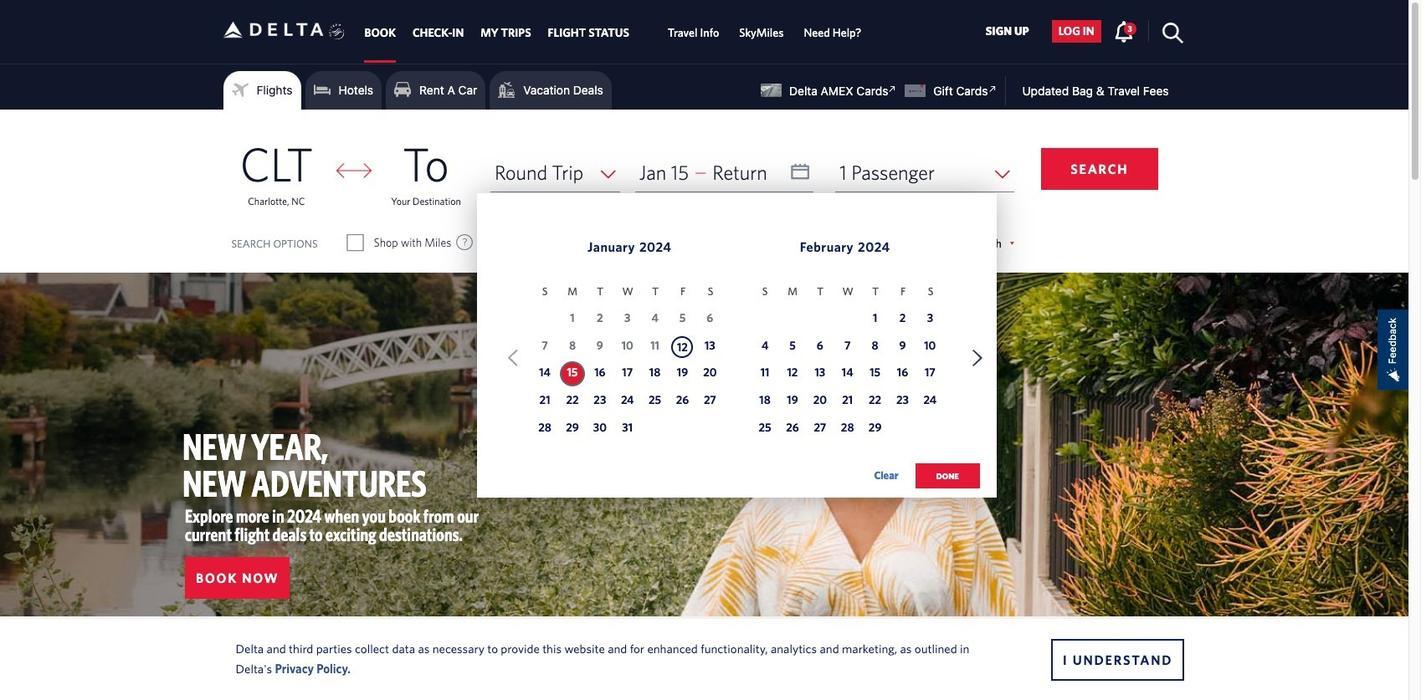 Task type: vqa. For each thing, say whether or not it's contained in the screenshot.
tab panel
yes



Task type: locate. For each thing, give the bounding box(es) containing it.
tab panel
[[0, 110, 1409, 506]]

delta air lines image
[[223, 4, 324, 56]]

None checkbox
[[647, 234, 662, 251]]

tab list
[[356, 0, 872, 63]]

None checkbox
[[348, 234, 363, 251]]

this link opens another site in a new window that may not follow the same accessibility policies as delta air lines. image
[[885, 81, 901, 97]]

None field
[[490, 153, 620, 193], [836, 153, 1014, 193], [490, 153, 620, 193], [836, 153, 1014, 193]]

None text field
[[635, 153, 814, 193]]

calendar expanded, use arrow keys to select date application
[[477, 193, 997, 506]]

this link opens another site in a new window that may not follow the same accessibility policies as delta air lines. image
[[985, 81, 1001, 97]]



Task type: describe. For each thing, give the bounding box(es) containing it.
skyteam image
[[329, 6, 345, 58]]



